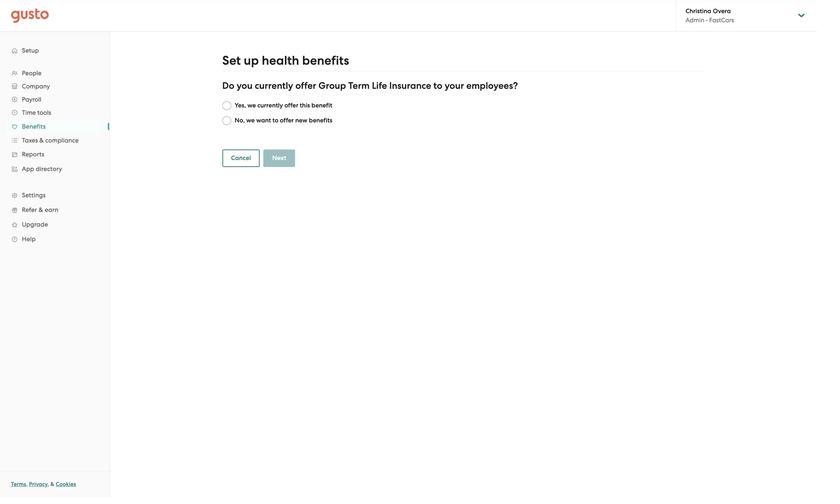 Task type: locate. For each thing, give the bounding box(es) containing it.
christina overa admin • fastcars
[[686, 7, 734, 24]]

cookies button
[[56, 480, 76, 489]]

, left privacy link
[[26, 481, 28, 488]]

offer
[[296, 80, 316, 91], [285, 102, 299, 109], [280, 117, 294, 124]]

& inside refer & earn link
[[39, 206, 43, 213]]

currently for we
[[258, 102, 283, 109]]

benefits link
[[7, 120, 102, 133]]

& left earn
[[39, 206, 43, 213]]

taxes & compliance
[[22, 137, 79, 144]]

No, we want to offer new benefits radio
[[222, 116, 231, 125]]

benefits down benefit
[[309, 117, 333, 124]]

, left cookies
[[48, 481, 49, 488]]

do you currently offer group term life insurance to your employees?
[[222, 80, 518, 91]]

reports link
[[7, 148, 102, 161]]

people button
[[7, 67, 102, 80]]

benefits
[[302, 53, 349, 68], [309, 117, 333, 124]]

compliance
[[45, 137, 79, 144]]

list containing people
[[0, 67, 109, 246]]

time tools button
[[7, 106, 102, 119]]

yes,
[[235, 102, 246, 109]]

0 vertical spatial currently
[[255, 80, 293, 91]]

taxes & compliance button
[[7, 134, 102, 147]]

0 vertical spatial we
[[248, 102, 256, 109]]

no, we want to offer new benefits
[[235, 117, 333, 124]]

cancel link
[[222, 149, 260, 167]]

1 vertical spatial offer
[[285, 102, 299, 109]]

company
[[22, 83, 50, 90]]

& inside taxes & compliance dropdown button
[[39, 137, 44, 144]]

taxes
[[22, 137, 38, 144]]

upgrade
[[22, 221, 48, 228]]

group
[[319, 80, 346, 91]]

we right yes,
[[248, 102, 256, 109]]

terms , privacy , & cookies
[[11, 481, 76, 488]]

1 horizontal spatial to
[[434, 80, 443, 91]]

up
[[244, 53, 259, 68]]

1 vertical spatial &
[[39, 206, 43, 213]]

gusto navigation element
[[0, 31, 109, 258]]

1 vertical spatial we
[[246, 117, 255, 124]]

we
[[248, 102, 256, 109], [246, 117, 255, 124]]

admin
[[686, 16, 705, 24]]

we right no,
[[246, 117, 255, 124]]

currently up want
[[258, 102, 283, 109]]

1 horizontal spatial ,
[[48, 481, 49, 488]]

settings
[[22, 191, 46, 199]]

new
[[295, 117, 308, 124]]

0 horizontal spatial to
[[273, 117, 279, 124]]

yes, we currently offer this benefit
[[235, 102, 332, 109]]

currently up yes, we currently offer this benefit
[[255, 80, 293, 91]]

payroll
[[22, 96, 41, 103]]

Yes, we currently offer this benefit radio
[[222, 101, 231, 110]]

0 vertical spatial &
[[39, 137, 44, 144]]

upgrade link
[[7, 218, 102, 231]]

offer left this
[[285, 102, 299, 109]]

0 vertical spatial offer
[[296, 80, 316, 91]]

offer left new
[[280, 117, 294, 124]]

time tools
[[22, 109, 51, 116]]

christina
[[686, 7, 712, 15]]

set up health benefits
[[222, 53, 349, 68]]

1 vertical spatial to
[[273, 117, 279, 124]]

insurance
[[389, 80, 432, 91]]

privacy link
[[29, 481, 48, 488]]

this
[[300, 102, 310, 109]]

to
[[434, 80, 443, 91], [273, 117, 279, 124]]

benefit
[[312, 102, 332, 109]]

setup link
[[7, 44, 102, 57]]

benefits up group
[[302, 53, 349, 68]]

& right taxes
[[39, 137, 44, 144]]

•
[[706, 16, 708, 24]]

& for compliance
[[39, 137, 44, 144]]

offer up this
[[296, 80, 316, 91]]

currently
[[255, 80, 293, 91], [258, 102, 283, 109]]

to left your
[[434, 80, 443, 91]]

health
[[262, 53, 299, 68]]

cancel
[[231, 154, 251, 162]]

& left cookies button
[[50, 481, 54, 488]]

,
[[26, 481, 28, 488], [48, 481, 49, 488]]

&
[[39, 137, 44, 144], [39, 206, 43, 213], [50, 481, 54, 488]]

1 vertical spatial currently
[[258, 102, 283, 109]]

0 vertical spatial to
[[434, 80, 443, 91]]

to right want
[[273, 117, 279, 124]]

list
[[0, 67, 109, 246]]

0 horizontal spatial ,
[[26, 481, 28, 488]]



Task type: describe. For each thing, give the bounding box(es) containing it.
app directory link
[[7, 162, 102, 175]]

no,
[[235, 117, 245, 124]]

app directory
[[22, 165, 62, 172]]

we for no,
[[246, 117, 255, 124]]

0 vertical spatial benefits
[[302, 53, 349, 68]]

refer & earn
[[22, 206, 58, 213]]

term
[[348, 80, 370, 91]]

privacy
[[29, 481, 48, 488]]

do
[[222, 80, 235, 91]]

refer
[[22, 206, 37, 213]]

1 vertical spatial benefits
[[309, 117, 333, 124]]

help
[[22, 235, 36, 243]]

overa
[[713, 7, 731, 15]]

fastcars
[[710, 16, 734, 24]]

currently for you
[[255, 80, 293, 91]]

1 , from the left
[[26, 481, 28, 488]]

we for yes,
[[248, 102, 256, 109]]

directory
[[36, 165, 62, 172]]

help link
[[7, 232, 102, 246]]

& for earn
[[39, 206, 43, 213]]

payroll button
[[7, 93, 102, 106]]

employees?
[[467, 80, 518, 91]]

terms link
[[11, 481, 26, 488]]

refer & earn link
[[7, 203, 102, 216]]

tools
[[37, 109, 51, 116]]

you
[[237, 80, 253, 91]]

life
[[372, 80, 387, 91]]

earn
[[45, 206, 58, 213]]

home image
[[11, 8, 49, 23]]

reports
[[22, 151, 44, 158]]

2 , from the left
[[48, 481, 49, 488]]

setup
[[22, 47, 39, 54]]

offer for group
[[296, 80, 316, 91]]

2 vertical spatial &
[[50, 481, 54, 488]]

set
[[222, 53, 241, 68]]

benefits
[[22, 123, 46, 130]]

2 vertical spatial offer
[[280, 117, 294, 124]]

app
[[22, 165, 34, 172]]

offer for this
[[285, 102, 299, 109]]

people
[[22, 69, 42, 77]]

terms
[[11, 481, 26, 488]]

want
[[256, 117, 271, 124]]

your
[[445, 80, 464, 91]]

time
[[22, 109, 36, 116]]

cookies
[[56, 481, 76, 488]]

settings link
[[7, 189, 102, 202]]

company button
[[7, 80, 102, 93]]



Task type: vqa. For each thing, say whether or not it's contained in the screenshot.
Give
no



